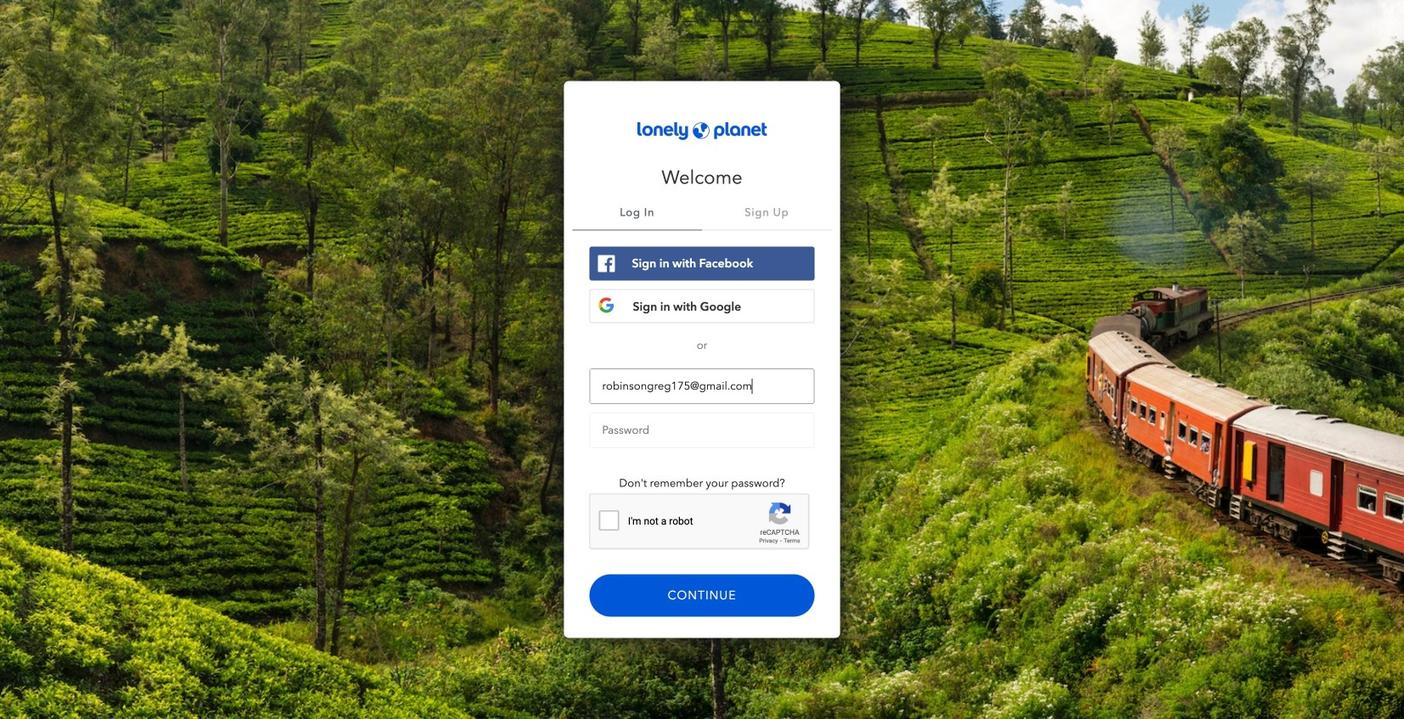 Task type: locate. For each thing, give the bounding box(es) containing it.
0 vertical spatial box image
[[602, 380, 612, 392]]

1 box image from the top
[[602, 380, 612, 392]]

box image for password 'password field'
[[602, 424, 612, 436]]

2 box image from the top
[[602, 424, 612, 436]]

box image
[[602, 380, 612, 392], [602, 424, 612, 436]]

1 vertical spatial box image
[[602, 424, 612, 436]]



Task type: describe. For each thing, give the bounding box(es) containing it.
Email email field
[[590, 370, 814, 404]]

box image for email email field
[[602, 380, 612, 392]]

Password password field
[[590, 414, 814, 448]]



Task type: vqa. For each thing, say whether or not it's contained in the screenshot.
Name text field on the bottom of page
no



